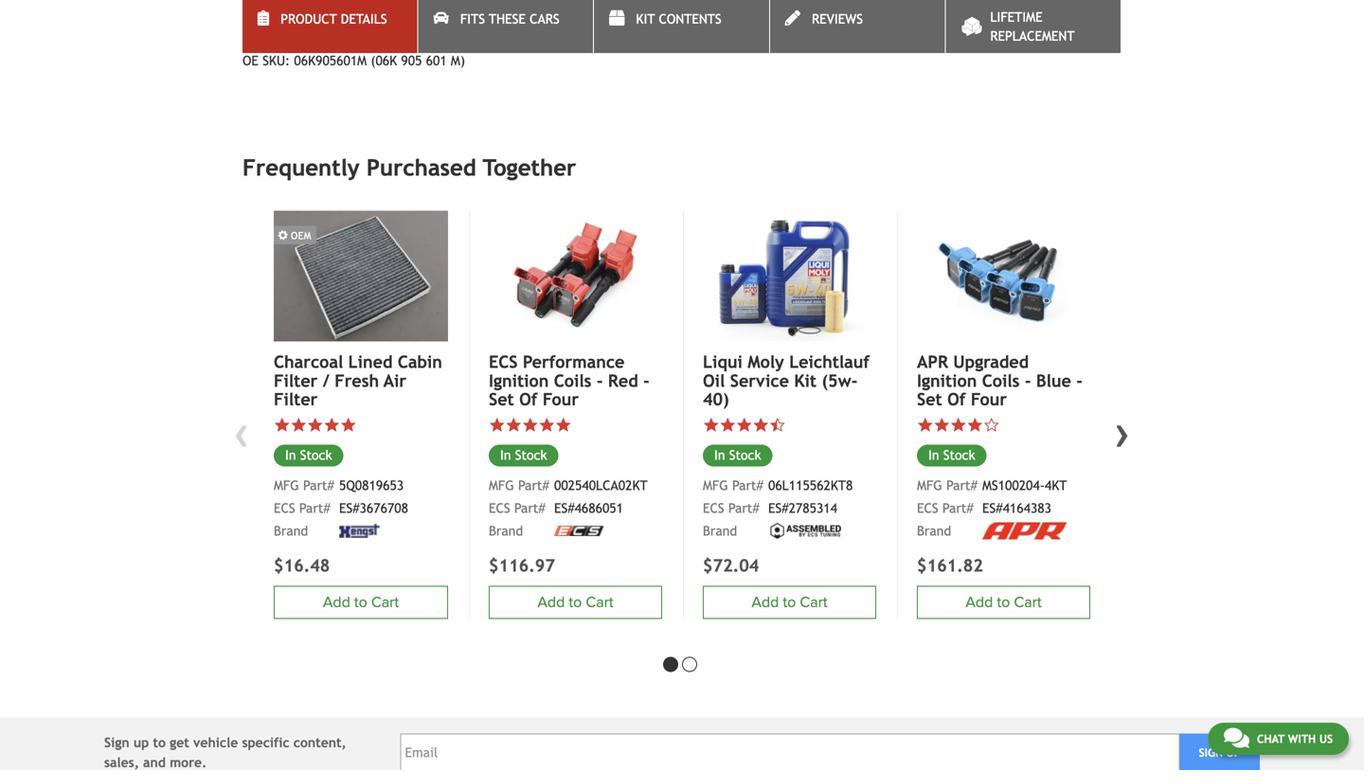 Task type: describe. For each thing, give the bounding box(es) containing it.
part# up $161.82
[[943, 501, 974, 516]]

4 star image from the left
[[555, 417, 572, 433]]

sku: 06k905601m
[[263, 53, 367, 68]]

ecs inside ecs performance ignition coils - red - set of four
[[489, 352, 518, 372]]

ms100204-
[[982, 478, 1045, 493]]

liqui moly leichtlauf oil service kit (5w- 40) link
[[703, 352, 876, 409]]

4 - from the left
[[1077, 371, 1083, 391]]

in for charcoal lined cabin filter / fresh air filter
[[285, 448, 296, 463]]

1 star image from the left
[[274, 417, 290, 433]]

es#2785314
[[768, 501, 838, 516]]

ecs performance ignition coils - red - set of four image
[[489, 211, 662, 341]]

to for $16.48
[[354, 593, 367, 611]]

ecs for charcoal lined cabin filter / fresh air filter
[[274, 501, 295, 516]]

cart for $16.48
[[371, 593, 399, 611]]

8 star image from the left
[[967, 417, 983, 433]]

› link
[[1108, 407, 1137, 458]]

with for sold
[[271, 25, 298, 40]]

charcoal lined cabin filter / fresh air filter
[[274, 352, 442, 409]]

/
[[323, 371, 330, 391]]

mfg for $16.48
[[274, 478, 299, 493]]

kit contents
[[636, 11, 722, 27]]

40)
[[703, 390, 729, 409]]

and
[[143, 755, 166, 770]]

mfg part# 002540lca02kt ecs part# es#4686051 brand
[[489, 478, 648, 539]]

part# left ms100204-
[[946, 478, 978, 493]]

2 star image from the left
[[324, 417, 340, 433]]

red
[[608, 371, 638, 391]]

part# up $16.48 at bottom
[[299, 501, 330, 516]]

mfg for $116.97
[[489, 478, 514, 493]]

moly
[[748, 352, 784, 372]]

get
[[170, 735, 189, 750]]

4 star image from the left
[[489, 417, 505, 433]]

to for $116.97
[[569, 593, 582, 611]]

comments image
[[1224, 727, 1250, 749]]

9 star image from the left
[[917, 417, 934, 433]]

in for apr upgraded ignition coils - blue - set of four
[[928, 448, 939, 463]]

these
[[489, 11, 526, 27]]

product details link
[[243, 0, 417, 53]]

1 - from the left
[[597, 371, 603, 391]]

mfg part# 06l115562kt8 ecs part# es#2785314 brand
[[703, 478, 853, 539]]

fresh
[[335, 371, 379, 391]]

contents
[[659, 11, 722, 27]]

stock for ecs performance ignition coils - red - set of four
[[515, 448, 547, 463]]

oe
[[243, 53, 259, 68]]

6 star image from the left
[[522, 417, 539, 433]]

5q0819653
[[339, 478, 404, 493]]

ignition for ecs
[[489, 371, 549, 391]]

8 star image from the left
[[736, 417, 753, 433]]

apr upgraded ignition coils - blue - set of four link
[[917, 352, 1090, 409]]

leichtlauf
[[789, 352, 870, 372]]

content,
[[293, 735, 346, 750]]

2 filter from the top
[[274, 390, 318, 409]]

1 star image from the left
[[290, 417, 307, 433]]

charcoal lined cabin filter / fresh air filter image
[[274, 211, 448, 342]]

sign for sign up to get vehicle specific content, sales, and more.
[[104, 735, 129, 750]]

$72.04
[[703, 556, 759, 576]]

air
[[384, 371, 407, 391]]

fits these cars link
[[418, 0, 593, 53]]

part# left 5q0819653
[[303, 478, 334, 493]]

6 star image from the left
[[753, 417, 769, 433]]

coils for blue
[[982, 371, 1020, 391]]

purchased
[[367, 155, 476, 181]]

$16.48
[[274, 556, 330, 576]]

service
[[730, 371, 789, 391]]

add for $72.04
[[752, 593, 779, 611]]

"601m"
[[414, 25, 453, 40]]

upgraded
[[953, 352, 1029, 372]]

oe sku: 06k905601m (06k 905 601 m)
[[243, 53, 465, 68]]

hengst image
[[339, 524, 380, 538]]

add for $161.82
[[966, 593, 993, 611]]

liqui
[[703, 352, 743, 372]]

performance
[[523, 352, 625, 372]]

add to cart button for $116.97
[[489, 586, 662, 619]]

Email email field
[[400, 734, 1180, 770]]

product
[[281, 11, 337, 27]]

apr
[[917, 352, 948, 372]]

sign up to get vehicle specific content, sales, and more.
[[104, 735, 346, 770]]

ecs for liqui moly leichtlauf oil service kit (5w- 40)
[[703, 501, 724, 516]]

sign up button
[[1180, 734, 1260, 770]]

liqui moly leichtlauf oil service kit (5w- 40)
[[703, 352, 870, 409]]

mfg for $161.82
[[917, 478, 942, 493]]

fits
[[460, 11, 485, 27]]

sign up
[[1199, 746, 1241, 759]]

cabin
[[398, 352, 442, 372]]

(5w-
[[822, 371, 858, 391]]

manufactured
[[528, 25, 611, 40]]

kit inside liqui moly leichtlauf oil service kit (5w- 40)
[[794, 371, 817, 391]]

brand for $72.04
[[703, 523, 737, 539]]

half star image
[[769, 417, 786, 433]]

002540lca02kt
[[554, 478, 648, 493]]

the
[[301, 25, 321, 40]]

apr upgraded ignition coils - blue - set of four
[[917, 352, 1083, 409]]

charcoal
[[274, 352, 343, 372]]

part# up $116.97
[[514, 501, 545, 516]]

(06k
[[371, 53, 397, 68]]

ecs performance ignition coils - red - set of four
[[489, 352, 650, 409]]

together
[[483, 155, 576, 181]]

coils for red
[[554, 371, 592, 391]]

stock for liqui moly leichtlauf oil service kit (5w- 40)
[[729, 448, 761, 463]]

ecs for ecs performance ignition coils - red - set of four
[[489, 501, 510, 516]]

kit inside 'link'
[[636, 11, 655, 27]]

liqui moly leichtlauf oil service kit (5w-40) image
[[703, 211, 876, 341]]

details
[[341, 11, 387, 27]]

brand for $16.48
[[274, 523, 308, 539]]

in stock for ecs performance ignition coils - red - set of four
[[500, 448, 547, 463]]

us
[[1320, 732, 1333, 746]]

3 star image from the left
[[539, 417, 555, 433]]

blue
[[1036, 371, 1071, 391]]

more.
[[170, 755, 207, 770]]

fits these cars
[[460, 11, 560, 27]]

ecs inside the mfg part# ms100204-4kt ecs part# es#4164383 brand
[[917, 501, 939, 516]]

3 - from the left
[[1025, 371, 1031, 391]]

replacement
[[990, 28, 1075, 44]]

es#4686051
[[554, 501, 623, 516]]

up for sign up
[[1227, 746, 1241, 759]]

add to cart button for $161.82
[[917, 586, 1090, 619]]

add to cart button for $72.04
[[703, 586, 876, 619]]



Task type: vqa. For each thing, say whether or not it's contained in the screenshot.
3
no



Task type: locate. For each thing, give the bounding box(es) containing it.
ecs inside mfg part# 002540lca02kt ecs part# es#4686051 brand
[[489, 501, 510, 516]]

version,
[[363, 25, 411, 40]]

vehicle
[[193, 735, 238, 750]]

1 horizontal spatial with
[[1288, 732, 1316, 746]]

mfg part# 5q0819653 ecs part# es#3676708 brand
[[274, 478, 408, 539]]

in stock for apr upgraded ignition coils - blue - set of four
[[928, 448, 975, 463]]

stock up mfg part# 002540lca02kt ecs part# es#4686051 brand
[[515, 448, 547, 463]]

4 in from the left
[[928, 448, 939, 463]]

06l115562kt8
[[768, 478, 853, 493]]

brand inside mfg part# 002540lca02kt ecs part# es#4686051 brand
[[489, 523, 523, 539]]

cart for $72.04
[[800, 593, 828, 611]]

up for sign up to get vehicle specific content, sales, and more.
[[133, 735, 149, 750]]

reviews
[[812, 11, 863, 27]]

10 star image from the left
[[934, 417, 950, 433]]

to for $72.04
[[783, 593, 796, 611]]

add to cart down $161.82
[[966, 593, 1042, 611]]

ecs inside mfg part# 5q0819653 ecs part# es#3676708 brand
[[274, 501, 295, 516]]

add to cart button
[[274, 586, 448, 619], [489, 586, 662, 619], [703, 586, 876, 619], [917, 586, 1090, 619]]

sign inside button
[[1199, 746, 1223, 759]]

brand up $116.97
[[489, 523, 523, 539]]

in up mfg part# 5q0819653 ecs part# es#3676708 brand
[[285, 448, 296, 463]]

brand inside the mfg part# ms100204-4kt ecs part# es#4164383 brand
[[917, 523, 951, 539]]

mfg inside the mfg part# ms100204-4kt ecs part# es#4164383 brand
[[917, 478, 942, 493]]

1 cart from the left
[[371, 593, 399, 611]]

in stock for liqui moly leichtlauf oil service kit (5w- 40)
[[714, 448, 761, 463]]

0 horizontal spatial ignition
[[489, 371, 549, 391]]

1 horizontal spatial coils
[[982, 371, 1020, 391]]

1 add to cart button from the left
[[274, 586, 448, 619]]

assembled by ecs image
[[768, 522, 844, 541]]

0 vertical spatial with
[[271, 25, 298, 40]]

4 stock from the left
[[943, 448, 975, 463]]

0 vertical spatial kit
[[636, 11, 655, 27]]

905
[[401, 53, 422, 68]]

1 horizontal spatial kit
[[794, 371, 817, 391]]

part# left the 002540lca02kt
[[518, 478, 549, 493]]

mfg up $116.97
[[489, 478, 514, 493]]

kit left (5w-
[[794, 371, 817, 391]]

frequently purchased together
[[243, 155, 576, 181]]

1 add from the left
[[323, 593, 350, 611]]

2 in stock from the left
[[500, 448, 547, 463]]

sign up sales,
[[104, 735, 129, 750]]

add down $16.48 at bottom
[[323, 593, 350, 611]]

set for ecs performance ignition coils - red - set of four
[[489, 390, 514, 409]]

add to cart button down $161.82
[[917, 586, 1090, 619]]

add to cart button down $72.04
[[703, 586, 876, 619]]

4 mfg from the left
[[917, 478, 942, 493]]

2 add from the left
[[538, 593, 565, 611]]

coils inside ecs performance ignition coils - red - set of four
[[554, 371, 592, 391]]

2 add to cart from the left
[[538, 593, 614, 611]]

star image
[[274, 417, 290, 433], [324, 417, 340, 433], [340, 417, 357, 433], [489, 417, 505, 433], [505, 417, 522, 433], [522, 417, 539, 433], [720, 417, 736, 433], [736, 417, 753, 433], [917, 417, 934, 433], [934, 417, 950, 433]]

- left the blue
[[1025, 371, 1031, 391]]

chat with us link
[[1208, 723, 1349, 755]]

601
[[426, 53, 447, 68]]

mfg for $72.04
[[703, 478, 728, 493]]

cart down ecs image
[[586, 593, 614, 611]]

es#3676708
[[339, 501, 408, 516]]

- right the blue
[[1077, 371, 1083, 391]]

es#4164383
[[982, 501, 1052, 516]]

cart down the assembled by ecs image
[[800, 593, 828, 611]]

$116.97
[[489, 556, 555, 576]]

in up mfg part# 002540lca02kt ecs part# es#4686051 brand
[[500, 448, 511, 463]]

4 add to cart button from the left
[[917, 586, 1090, 619]]

oil
[[703, 371, 725, 391]]

four inside ecs performance ignition coils - red - set of four
[[543, 390, 579, 409]]

1 horizontal spatial four
[[971, 390, 1007, 409]]

in stock for charcoal lined cabin filter / fresh air filter
[[285, 448, 332, 463]]

ecs up $116.97
[[489, 501, 510, 516]]

plugs
[[493, 25, 524, 40]]

1 horizontal spatial up
[[1227, 746, 1241, 759]]

sold
[[243, 25, 267, 40]]

stock for charcoal lined cabin filter / fresh air filter
[[300, 448, 332, 463]]

add for $116.97
[[538, 593, 565, 611]]

in for ecs performance ignition coils - red - set of four
[[500, 448, 511, 463]]

empty star image
[[983, 417, 1000, 433]]

ngk.
[[633, 25, 663, 40]]

2 stock from the left
[[515, 448, 547, 463]]

cart for $161.82
[[1014, 593, 1042, 611]]

1 horizontal spatial sign
[[1199, 746, 1223, 759]]

4kt
[[1045, 478, 1067, 493]]

four down performance
[[543, 390, 579, 409]]

›
[[1115, 407, 1130, 458]]

0 horizontal spatial up
[[133, 735, 149, 750]]

3 add from the left
[[752, 593, 779, 611]]

brand inside mfg part# 06l115562kt8 ecs part# es#2785314 brand
[[703, 523, 737, 539]]

kit right by
[[636, 11, 655, 27]]

add down $116.97
[[538, 593, 565, 611]]

frequently
[[243, 155, 360, 181]]

of inside apr upgraded ignition coils - blue - set of four
[[948, 390, 966, 409]]

sold with the latest version, "601m" spark plugs manufactured by ngk.
[[243, 25, 667, 40]]

0 horizontal spatial four
[[543, 390, 579, 409]]

four for upgraded
[[971, 390, 1007, 409]]

coils inside apr upgraded ignition coils - blue - set of four
[[982, 371, 1020, 391]]

mfg up $16.48 at bottom
[[274, 478, 299, 493]]

four
[[543, 390, 579, 409], [971, 390, 1007, 409]]

reviews link
[[770, 0, 945, 53]]

sales,
[[104, 755, 139, 770]]

up
[[133, 735, 149, 750], [1227, 746, 1241, 759]]

7 star image from the left
[[720, 417, 736, 433]]

star image
[[290, 417, 307, 433], [307, 417, 324, 433], [539, 417, 555, 433], [555, 417, 572, 433], [703, 417, 720, 433], [753, 417, 769, 433], [950, 417, 967, 433], [967, 417, 983, 433]]

7 star image from the left
[[950, 417, 967, 433]]

0 horizontal spatial sign
[[104, 735, 129, 750]]

apr image
[[982, 523, 1067, 540]]

ignition inside ecs performance ignition coils - red - set of four
[[489, 371, 549, 391]]

sign for sign up
[[1199, 746, 1223, 759]]

1 horizontal spatial set
[[917, 390, 942, 409]]

3 mfg from the left
[[703, 478, 728, 493]]

to down hengst image
[[354, 593, 367, 611]]

to
[[354, 593, 367, 611], [569, 593, 582, 611], [783, 593, 796, 611], [997, 593, 1010, 611], [153, 735, 166, 750]]

- left red
[[597, 371, 603, 391]]

ecs image
[[554, 526, 604, 536]]

lined
[[348, 352, 393, 372]]

1 of from the left
[[519, 390, 538, 409]]

1 stock from the left
[[300, 448, 332, 463]]

add down $161.82
[[966, 593, 993, 611]]

in stock
[[285, 448, 332, 463], [500, 448, 547, 463], [714, 448, 761, 463], [928, 448, 975, 463]]

latest
[[325, 25, 359, 40]]

1 set from the left
[[489, 390, 514, 409]]

brand inside mfg part# 5q0819653 ecs part# es#3676708 brand
[[274, 523, 308, 539]]

lifetime
[[990, 9, 1043, 25]]

to inside sign up to get vehicle specific content, sales, and more.
[[153, 735, 166, 750]]

set inside ecs performance ignition coils - red - set of four
[[489, 390, 514, 409]]

add to cart for $161.82
[[966, 593, 1042, 611]]

kit
[[636, 11, 655, 27], [794, 371, 817, 391]]

1 horizontal spatial of
[[948, 390, 966, 409]]

mfg up $161.82
[[917, 478, 942, 493]]

in
[[285, 448, 296, 463], [500, 448, 511, 463], [714, 448, 725, 463], [928, 448, 939, 463]]

cart down hengst image
[[371, 593, 399, 611]]

of down performance
[[519, 390, 538, 409]]

brand for $116.97
[[489, 523, 523, 539]]

up inside button
[[1227, 746, 1241, 759]]

mfg up $72.04
[[703, 478, 728, 493]]

set
[[489, 390, 514, 409], [917, 390, 942, 409]]

2 cart from the left
[[586, 593, 614, 611]]

add to cart for $72.04
[[752, 593, 828, 611]]

sign left comments image
[[1199, 746, 1223, 759]]

3 cart from the left
[[800, 593, 828, 611]]

coils left red
[[554, 371, 592, 391]]

of down the apr
[[948, 390, 966, 409]]

brand up $72.04
[[703, 523, 737, 539]]

in stock down 40)
[[714, 448, 761, 463]]

4 add to cart from the left
[[966, 593, 1042, 611]]

spark
[[457, 25, 489, 40]]

1 four from the left
[[543, 390, 579, 409]]

cart for $116.97
[[586, 593, 614, 611]]

set inside apr upgraded ignition coils - blue - set of four
[[917, 390, 942, 409]]

0 horizontal spatial coils
[[554, 371, 592, 391]]

5 star image from the left
[[505, 417, 522, 433]]

2 - from the left
[[643, 371, 650, 391]]

in down 40)
[[714, 448, 725, 463]]

of inside ecs performance ignition coils - red - set of four
[[519, 390, 538, 409]]

apr upgraded ignition coils - blue - set of four image
[[917, 211, 1090, 341]]

product details
[[281, 11, 387, 27]]

chat
[[1257, 732, 1285, 746]]

0 horizontal spatial with
[[271, 25, 298, 40]]

add to cart down $72.04
[[752, 593, 828, 611]]

chat with us
[[1257, 732, 1333, 746]]

in for liqui moly leichtlauf oil service kit (5w- 40)
[[714, 448, 725, 463]]

part#
[[303, 478, 334, 493], [518, 478, 549, 493], [732, 478, 763, 493], [946, 478, 978, 493], [299, 501, 330, 516], [514, 501, 545, 516], [728, 501, 760, 516], [943, 501, 974, 516]]

brand up $16.48 at bottom
[[274, 523, 308, 539]]

2 mfg from the left
[[489, 478, 514, 493]]

add to cart down $116.97
[[538, 593, 614, 611]]

3 stock from the left
[[729, 448, 761, 463]]

charcoal lined cabin filter / fresh air filter link
[[274, 352, 448, 409]]

stock up the mfg part# ms100204-4kt ecs part# es#4164383 brand
[[943, 448, 975, 463]]

add to cart down $16.48 at bottom
[[323, 593, 399, 611]]

3 in from the left
[[714, 448, 725, 463]]

add
[[323, 593, 350, 611], [538, 593, 565, 611], [752, 593, 779, 611], [966, 593, 993, 611]]

coils
[[554, 371, 592, 391], [982, 371, 1020, 391]]

ecs left performance
[[489, 352, 518, 372]]

3 add to cart from the left
[[752, 593, 828, 611]]

add to cart for $116.97
[[538, 593, 614, 611]]

stock for apr upgraded ignition coils - blue - set of four
[[943, 448, 975, 463]]

2 coils from the left
[[982, 371, 1020, 391]]

stock
[[300, 448, 332, 463], [515, 448, 547, 463], [729, 448, 761, 463], [943, 448, 975, 463]]

1 in stock from the left
[[285, 448, 332, 463]]

3 brand from the left
[[703, 523, 737, 539]]

mfg inside mfg part# 06l115562kt8 ecs part# es#2785314 brand
[[703, 478, 728, 493]]

brand up $161.82
[[917, 523, 951, 539]]

in stock up mfg part# 5q0819653 ecs part# es#3676708 brand
[[285, 448, 332, 463]]

by
[[615, 25, 629, 40]]

2 star image from the left
[[307, 417, 324, 433]]

in stock up mfg part# 002540lca02kt ecs part# es#4686051 brand
[[500, 448, 547, 463]]

add down $72.04
[[752, 593, 779, 611]]

1 brand from the left
[[274, 523, 308, 539]]

- right red
[[643, 371, 650, 391]]

to for $161.82
[[997, 593, 1010, 611]]

four up empty star icon
[[971, 390, 1007, 409]]

2 set from the left
[[917, 390, 942, 409]]

4 add from the left
[[966, 593, 993, 611]]

ignition inside apr upgraded ignition coils - blue - set of four
[[917, 371, 977, 391]]

mfg inside mfg part# 002540lca02kt ecs part# es#4686051 brand
[[489, 478, 514, 493]]

to down "apr" image
[[997, 593, 1010, 611]]

2 in from the left
[[500, 448, 511, 463]]

ecs
[[489, 352, 518, 372], [274, 501, 295, 516], [489, 501, 510, 516], [703, 501, 724, 516], [917, 501, 939, 516]]

stock up mfg part# 06l115562kt8 ecs part# es#2785314 brand
[[729, 448, 761, 463]]

add to cart button for $16.48
[[274, 586, 448, 619]]

ecs up $161.82
[[917, 501, 939, 516]]

add to cart button down $116.97
[[489, 586, 662, 619]]

of for upgraded
[[948, 390, 966, 409]]

m)
[[451, 53, 465, 68]]

1 in from the left
[[285, 448, 296, 463]]

mfg inside mfg part# 5q0819653 ecs part# es#3676708 brand
[[274, 478, 299, 493]]

4 brand from the left
[[917, 523, 951, 539]]

up inside sign up to get vehicle specific content, sales, and more.
[[133, 735, 149, 750]]

ecs inside mfg part# 06l115562kt8 ecs part# es#2785314 brand
[[703, 501, 724, 516]]

2 ignition from the left
[[917, 371, 977, 391]]

3 in stock from the left
[[714, 448, 761, 463]]

add to cart button down $16.48 at bottom
[[274, 586, 448, 619]]

2 four from the left
[[971, 390, 1007, 409]]

ignition for apr
[[917, 371, 977, 391]]

add for $16.48
[[323, 593, 350, 611]]

part# up $72.04
[[728, 501, 760, 516]]

ecs up $16.48 at bottom
[[274, 501, 295, 516]]

with for chat
[[1288, 732, 1316, 746]]

0 horizontal spatial kit
[[636, 11, 655, 27]]

2 add to cart button from the left
[[489, 586, 662, 619]]

1 add to cart from the left
[[323, 593, 399, 611]]

brand
[[274, 523, 308, 539], [489, 523, 523, 539], [703, 523, 737, 539], [917, 523, 951, 539]]

in stock up the mfg part# ms100204-4kt ecs part# es#4164383 brand
[[928, 448, 975, 463]]

5 star image from the left
[[703, 417, 720, 433]]

0 horizontal spatial of
[[519, 390, 538, 409]]

part# left 06l115562kt8
[[732, 478, 763, 493]]

3 add to cart button from the left
[[703, 586, 876, 619]]

kit contents link
[[594, 0, 769, 53]]

of for performance
[[519, 390, 538, 409]]

four for performance
[[543, 390, 579, 409]]

4 cart from the left
[[1014, 593, 1042, 611]]

lifetime replacement link
[[946, 0, 1121, 53]]

add to cart for $16.48
[[323, 593, 399, 611]]

specific
[[242, 735, 290, 750]]

to down ecs image
[[569, 593, 582, 611]]

3 star image from the left
[[340, 417, 357, 433]]

mfg
[[274, 478, 299, 493], [489, 478, 514, 493], [703, 478, 728, 493], [917, 478, 942, 493]]

four inside apr upgraded ignition coils - blue - set of four
[[971, 390, 1007, 409]]

stock up mfg part# 5q0819653 ecs part# es#3676708 brand
[[300, 448, 332, 463]]

coils up empty star icon
[[982, 371, 1020, 391]]

1 coils from the left
[[554, 371, 592, 391]]

$161.82
[[917, 556, 983, 576]]

ecs performance ignition coils - red - set of four link
[[489, 352, 662, 409]]

1 vertical spatial with
[[1288, 732, 1316, 746]]

0 horizontal spatial set
[[489, 390, 514, 409]]

sign inside sign up to get vehicle specific content, sales, and more.
[[104, 735, 129, 750]]

ignition
[[489, 371, 549, 391], [917, 371, 977, 391]]

mfg part# ms100204-4kt ecs part# es#4164383 brand
[[917, 478, 1067, 539]]

1 vertical spatial kit
[[794, 371, 817, 391]]

in up the mfg part# ms100204-4kt ecs part# es#4164383 brand
[[928, 448, 939, 463]]

with left the us
[[1288, 732, 1316, 746]]

of
[[519, 390, 538, 409], [948, 390, 966, 409]]

2 of from the left
[[948, 390, 966, 409]]

1 horizontal spatial ignition
[[917, 371, 977, 391]]

to left get
[[153, 735, 166, 750]]

ecs up $72.04
[[703, 501, 724, 516]]

to down the assembled by ecs image
[[783, 593, 796, 611]]

2 brand from the left
[[489, 523, 523, 539]]

cart down "apr" image
[[1014, 593, 1042, 611]]

cars
[[530, 11, 560, 27]]

sign
[[104, 735, 129, 750], [1199, 746, 1223, 759]]

4 in stock from the left
[[928, 448, 975, 463]]

set for apr upgraded ignition coils - blue - set of four
[[917, 390, 942, 409]]

1 filter from the top
[[274, 371, 318, 391]]

1 ignition from the left
[[489, 371, 549, 391]]

with left the
[[271, 25, 298, 40]]

lifetime replacement
[[990, 9, 1075, 44]]

1 mfg from the left
[[274, 478, 299, 493]]



